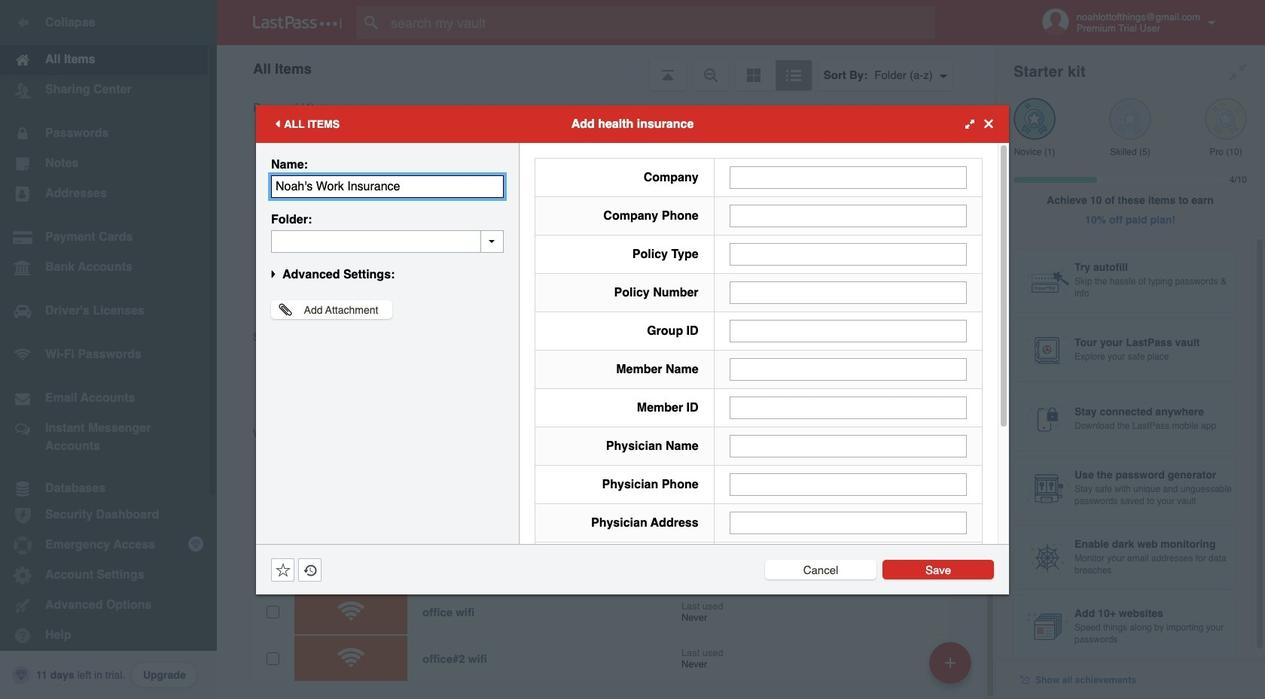Task type: describe. For each thing, give the bounding box(es) containing it.
main navigation navigation
[[0, 0, 217, 700]]

lastpass image
[[253, 16, 342, 29]]

new item image
[[945, 658, 956, 668]]

vault options navigation
[[217, 45, 996, 90]]



Task type: locate. For each thing, give the bounding box(es) containing it.
None text field
[[730, 166, 967, 189], [271, 175, 504, 198], [730, 243, 967, 265], [730, 281, 967, 304], [730, 320, 967, 342], [730, 397, 967, 419], [730, 512, 967, 534], [730, 166, 967, 189], [271, 175, 504, 198], [730, 243, 967, 265], [730, 281, 967, 304], [730, 320, 967, 342], [730, 397, 967, 419], [730, 512, 967, 534]]

None text field
[[730, 204, 967, 227], [271, 230, 504, 253], [730, 358, 967, 381], [730, 435, 967, 458], [730, 473, 967, 496], [730, 204, 967, 227], [271, 230, 504, 253], [730, 358, 967, 381], [730, 435, 967, 458], [730, 473, 967, 496]]

new item navigation
[[924, 638, 981, 700]]

search my vault text field
[[357, 6, 959, 39]]

dialog
[[256, 105, 1009, 690]]

Search search field
[[357, 6, 959, 39]]



